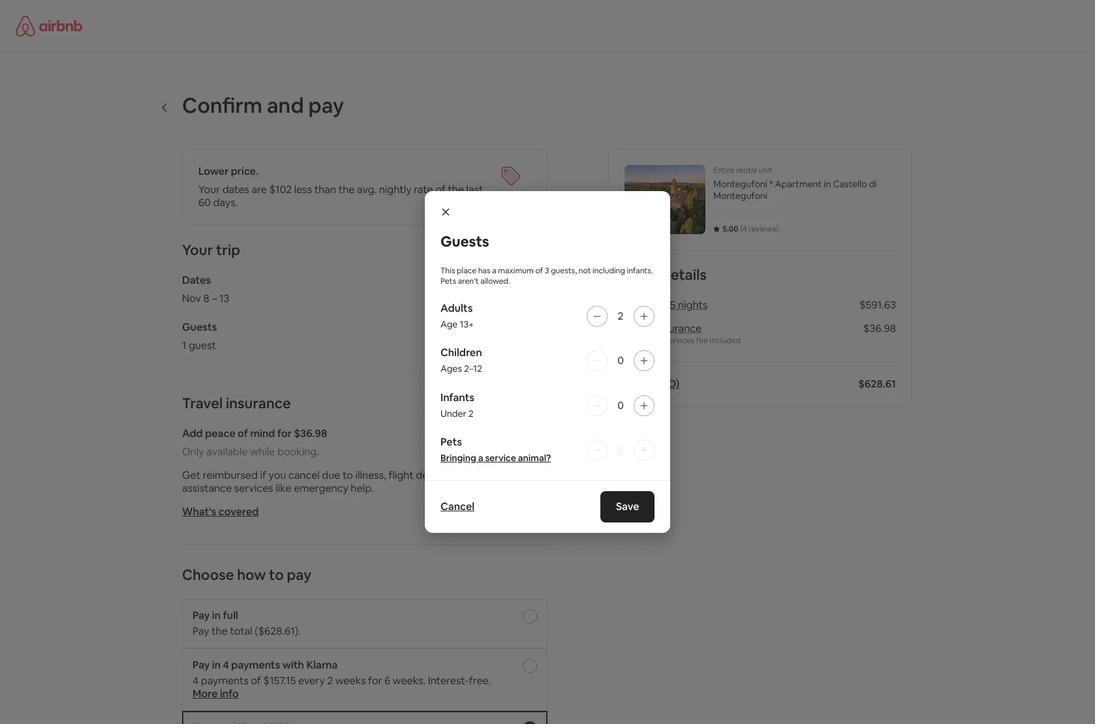 Task type: vqa. For each thing, say whether or not it's contained in the screenshot.


Task type: describe. For each thing, give the bounding box(es) containing it.
get reimbursed if you cancel due to illness, flight delays, and more. plus, get assistance services like emergency help.
[[182, 469, 542, 496]]

1 vertical spatial travel
[[182, 394, 223, 413]]

your inside lower price. your dates are $102 less than the avg. nightly rate of the last 60 days.
[[198, 183, 220, 197]]

dates
[[222, 183, 249, 197]]

pay in full pay the total ($628.61).
[[193, 609, 301, 638]]

in for pay in 4 payments with klarna 4 payments of $157.15 every 2 weeks for 6 weeks. interest-free. more info
[[212, 659, 221, 672]]

entire
[[714, 165, 735, 176]]

group containing adults
[[441, 302, 655, 331]]

bringing a service animal? button
[[441, 451, 551, 465]]

plus,
[[502, 469, 523, 482]]

0 vertical spatial insurance
[[656, 322, 702, 336]]

assistance
[[625, 336, 664, 346]]

of inside pay in 4 payments with klarna 4 payments of $157.15 every 2 weeks for 6 weeks. interest-free. more info
[[251, 674, 261, 688]]

guest
[[189, 339, 216, 353]]

for inside add peace of mind for $36.98 only available while booking.
[[277, 427, 292, 441]]

*
[[770, 178, 773, 190]]

place
[[457, 266, 477, 276]]

due
[[322, 469, 340, 482]]

choose
[[182, 566, 234, 584]]

maximum
[[498, 266, 534, 276]]

guests for guests 1 guest
[[182, 321, 217, 334]]

reviews
[[749, 224, 776, 234]]

13+
[[460, 319, 474, 331]]

(
[[740, 224, 743, 234]]

0 vertical spatial payments
[[231, 659, 280, 672]]

5
[[670, 298, 676, 312]]

every
[[298, 674, 325, 688]]

not
[[579, 266, 591, 276]]

cancel
[[441, 500, 475, 513]]

4 for (
[[743, 224, 747, 234]]

included
[[710, 336, 741, 346]]

0 horizontal spatial travel insurance
[[182, 394, 291, 413]]

fee
[[696, 336, 708, 346]]

more
[[193, 687, 218, 701]]

save button
[[600, 491, 655, 523]]

1 vertical spatial your
[[182, 241, 213, 259]]

price details
[[625, 266, 707, 284]]

infants.
[[627, 266, 653, 276]]

children ages 2–12
[[441, 346, 482, 375]]

cancel button
[[441, 500, 475, 513]]

castello
[[833, 178, 867, 190]]

the inside pay in full pay the total ($628.61).
[[212, 625, 228, 638]]

emergency
[[294, 482, 349, 496]]

group containing pets
[[441, 435, 655, 465]]

back image
[[160, 102, 170, 113]]

trip
[[216, 241, 240, 259]]

for inside pay in 4 payments with klarna 4 payments of $157.15 every 2 weeks for 6 weeks. interest-free. more info
[[368, 674, 382, 688]]

edit button
[[528, 274, 548, 287]]

mind
[[250, 427, 275, 441]]

what's covered button
[[182, 505, 259, 519]]

3
[[545, 266, 549, 276]]

full
[[223, 609, 238, 623]]

cancel
[[289, 469, 320, 482]]

x
[[662, 298, 668, 312]]

than
[[314, 183, 336, 197]]

$628.61
[[859, 377, 896, 391]]

only
[[182, 445, 204, 459]]

5.00
[[723, 224, 739, 234]]

1 horizontal spatial $36.98
[[864, 322, 896, 336]]

you
[[269, 469, 286, 482]]

interest-
[[428, 674, 469, 688]]

di
[[869, 178, 877, 190]]

1 vertical spatial payments
[[201, 674, 249, 688]]

total
[[230, 625, 253, 638]]

–
[[212, 292, 217, 306]]

0 for infants
[[618, 399, 624, 412]]

this place has a maximum of 3 guests, not including infants. pets aren't allowed.
[[441, 266, 653, 287]]

pay for pay in 4 payments with klarna 4 payments of $157.15 every 2 weeks for 6 weeks. interest-free. more info
[[193, 659, 210, 672]]

children
[[441, 346, 482, 360]]

of inside add peace of mind for $36.98 only available while booking.
[[238, 427, 248, 441]]

group containing infants
[[441, 391, 655, 420]]

dates
[[182, 274, 211, 287]]

with
[[283, 659, 304, 672]]

unit
[[759, 165, 773, 176]]

$157.15
[[263, 674, 296, 688]]

a inside pets bringing a service animal?
[[478, 452, 483, 464]]

lower price. your dates are $102 less than the avg. nightly rate of the last 60 days.
[[198, 165, 484, 210]]

weeks.
[[393, 674, 426, 688]]

1 horizontal spatial the
[[339, 183, 355, 197]]

$36.98 inside add peace of mind for $36.98 only available while booking.
[[294, 427, 327, 441]]

1 vertical spatial pay
[[287, 566, 312, 584]]

2 inside pay in 4 payments with klarna 4 payments of $157.15 every 2 weeks for 6 weeks. interest-free. more info
[[327, 674, 333, 688]]

pets inside pets bringing a service animal?
[[441, 435, 462, 449]]

less
[[294, 183, 312, 197]]

aren't
[[458, 276, 479, 287]]

1 horizontal spatial travel insurance
[[625, 322, 702, 336]]

rate
[[414, 183, 433, 197]]

pets bringing a service animal?
[[441, 435, 551, 464]]

60
[[198, 196, 211, 210]]

a inside this place has a maximum of 3 guests, not including infants. pets aren't allowed.
[[492, 266, 497, 276]]

guests dialog
[[425, 192, 670, 533]]

pay in 4 payments with klarna 4 payments of $157.15 every 2 weeks for 6 weeks. interest-free. more info
[[193, 659, 491, 701]]

available
[[207, 445, 248, 459]]

save
[[616, 500, 639, 513]]

2–12
[[464, 363, 482, 375]]

)
[[776, 224, 779, 234]]

free.
[[469, 674, 491, 688]]

avg.
[[357, 183, 377, 197]]

of inside this place has a maximum of 3 guests, not including infants. pets aren't allowed.
[[536, 266, 543, 276]]

infants under 2
[[441, 391, 475, 419]]

infants
[[441, 391, 475, 404]]

2 horizontal spatial the
[[448, 183, 464, 197]]

klarna
[[306, 659, 338, 672]]



Task type: locate. For each thing, give the bounding box(es) containing it.
0 horizontal spatial insurance
[[226, 394, 291, 413]]

$36.98
[[864, 322, 896, 336], [294, 427, 327, 441]]

assistance services fee included
[[625, 336, 741, 346]]

0 vertical spatial 4
[[743, 224, 747, 234]]

0 vertical spatial and
[[267, 92, 304, 119]]

$36.98 up booking.
[[294, 427, 327, 441]]

4 right 5.00
[[743, 224, 747, 234]]

guests 1 guest
[[182, 321, 217, 353]]

2 left $118.33
[[618, 310, 624, 323]]

of
[[436, 183, 446, 197], [536, 266, 543, 276], [238, 427, 248, 441], [251, 674, 261, 688]]

insurance up mind in the bottom left of the page
[[226, 394, 291, 413]]

2 group from the top
[[441, 346, 655, 376]]

payments
[[231, 659, 280, 672], [201, 674, 249, 688]]

the left last
[[448, 183, 464, 197]]

$118.33 x 5 nights button
[[625, 298, 708, 312]]

how
[[237, 566, 266, 584]]

1 horizontal spatial insurance
[[656, 322, 702, 336]]

0 horizontal spatial 2
[[327, 674, 333, 688]]

0 vertical spatial in
[[824, 178, 831, 190]]

more info button
[[193, 687, 239, 701]]

to
[[343, 469, 353, 482], [269, 566, 284, 584]]

2 horizontal spatial 2
[[618, 310, 624, 323]]

0 horizontal spatial the
[[212, 625, 228, 638]]

weeks
[[335, 674, 366, 688]]

1 horizontal spatial travel
[[625, 322, 654, 336]]

0 vertical spatial travel
[[625, 322, 654, 336]]

for right mind in the bottom left of the page
[[277, 427, 292, 441]]

0 vertical spatial to
[[343, 469, 353, 482]]

bringing
[[441, 452, 476, 464]]

adults age 13+
[[441, 302, 474, 331]]

1 vertical spatial and
[[451, 469, 469, 482]]

4 group from the top
[[441, 435, 655, 465]]

this
[[441, 266, 455, 276]]

1 vertical spatial services
[[234, 482, 273, 496]]

assistance
[[182, 482, 232, 496]]

2 0 from the top
[[618, 399, 624, 412]]

add peace of mind for $36.98 only available while booking.
[[182, 427, 327, 459]]

travel insurance
[[625, 322, 702, 336], [182, 394, 291, 413]]

for left 6
[[368, 674, 382, 688]]

to inside get reimbursed if you cancel due to illness, flight delays, and more. plus, get assistance services like emergency help.
[[343, 469, 353, 482]]

pets left aren't
[[441, 276, 456, 287]]

booking.
[[277, 445, 319, 459]]

services
[[665, 336, 695, 346], [234, 482, 273, 496]]

2 vertical spatial 4
[[193, 674, 199, 688]]

2 vertical spatial pay
[[193, 659, 210, 672]]

are
[[252, 183, 267, 197]]

0 vertical spatial $36.98
[[864, 322, 896, 336]]

0 horizontal spatial to
[[269, 566, 284, 584]]

pay left total at the bottom left of the page
[[193, 625, 209, 638]]

0 vertical spatial guests
[[441, 233, 489, 251]]

0 vertical spatial travel insurance
[[625, 322, 702, 336]]

2 horizontal spatial 4
[[743, 224, 747, 234]]

$102
[[269, 183, 292, 197]]

travel insurance down x
[[625, 322, 702, 336]]

$118.33
[[625, 298, 660, 312]]

more.
[[472, 469, 500, 482]]

1 vertical spatial 4
[[223, 659, 229, 672]]

of inside lower price. your dates are $102 less than the avg. nightly rate of the last 60 days.
[[436, 183, 446, 197]]

your up "dates"
[[182, 241, 213, 259]]

1 horizontal spatial to
[[343, 469, 353, 482]]

0 horizontal spatial guests
[[182, 321, 217, 334]]

your
[[198, 183, 220, 197], [182, 241, 213, 259]]

0 horizontal spatial 4
[[193, 674, 199, 688]]

pay up more
[[193, 659, 210, 672]]

in for pay in full pay the total ($628.61).
[[212, 609, 221, 623]]

1 0 from the top
[[618, 354, 624, 368]]

dates nov 8 – 13
[[182, 274, 230, 306]]

your trip
[[182, 241, 240, 259]]

age
[[441, 319, 458, 331]]

last
[[466, 183, 484, 197]]

2 inside infants under 2
[[469, 408, 474, 419]]

of left mind in the bottom left of the page
[[238, 427, 248, 441]]

under
[[441, 408, 467, 419]]

0 horizontal spatial and
[[267, 92, 304, 119]]

1 group from the top
[[441, 302, 655, 331]]

adults
[[441, 302, 473, 316]]

travel down $118.33
[[625, 322, 654, 336]]

nov
[[182, 292, 201, 306]]

while
[[250, 445, 275, 459]]

to right the due
[[343, 469, 353, 482]]

guests up "guest" at the top left of page
[[182, 321, 217, 334]]

of left $157.15
[[251, 674, 261, 688]]

entire rental unit montegufoni * apartment in castello di montegufoni
[[714, 165, 877, 202]]

travel insurance up peace at left
[[182, 394, 291, 413]]

group containing children
[[441, 346, 655, 376]]

1 horizontal spatial 4
[[223, 659, 229, 672]]

in left castello
[[824, 178, 831, 190]]

3 pay from the top
[[193, 659, 210, 672]]

2 vertical spatial in
[[212, 659, 221, 672]]

pay inside pay in 4 payments with klarna 4 payments of $157.15 every 2 weeks for 6 weeks. interest-free. more info
[[193, 659, 210, 672]]

1 horizontal spatial services
[[665, 336, 695, 346]]

of left 3
[[536, 266, 543, 276]]

0 horizontal spatial a
[[478, 452, 483, 464]]

a
[[492, 266, 497, 276], [478, 452, 483, 464]]

if
[[260, 469, 266, 482]]

in
[[824, 178, 831, 190], [212, 609, 221, 623], [212, 659, 221, 672]]

guests inside dialog
[[441, 233, 489, 251]]

apartment
[[775, 178, 822, 190]]

in inside pay in full pay the total ($628.61).
[[212, 609, 221, 623]]

13
[[219, 292, 230, 306]]

service
[[485, 452, 516, 464]]

4 for in
[[223, 659, 229, 672]]

in up more info button
[[212, 659, 221, 672]]

confirm
[[182, 92, 262, 119]]

0 for pets
[[618, 443, 624, 457]]

2 montegufoni from the top
[[714, 190, 768, 202]]

0 vertical spatial 0
[[618, 354, 624, 368]]

ages
[[441, 363, 462, 375]]

for
[[277, 427, 292, 441], [368, 674, 382, 688]]

0 horizontal spatial for
[[277, 427, 292, 441]]

8
[[203, 292, 210, 306]]

of right rate
[[436, 183, 446, 197]]

2 pay from the top
[[193, 625, 209, 638]]

0
[[618, 354, 624, 368], [618, 399, 624, 412], [618, 443, 624, 457]]

pay for pay in full pay the total ($628.61).
[[193, 609, 210, 623]]

0 horizontal spatial travel
[[182, 394, 223, 413]]

edit
[[528, 274, 548, 287]]

the down full
[[212, 625, 228, 638]]

4 up info
[[223, 659, 229, 672]]

0 horizontal spatial $36.98
[[294, 427, 327, 441]]

like
[[276, 482, 292, 496]]

services left like
[[234, 482, 273, 496]]

pay left full
[[193, 609, 210, 623]]

1 horizontal spatial a
[[492, 266, 497, 276]]

1 horizontal spatial for
[[368, 674, 382, 688]]

None radio
[[523, 610, 537, 624], [523, 659, 537, 674], [523, 610, 537, 624], [523, 659, 537, 674]]

0 horizontal spatial services
[[234, 482, 273, 496]]

0 for children
[[618, 354, 624, 368]]

1 horizontal spatial 2
[[469, 408, 474, 419]]

0 vertical spatial a
[[492, 266, 497, 276]]

lower
[[198, 165, 229, 178]]

a right has
[[492, 266, 497, 276]]

0 vertical spatial pay
[[193, 609, 210, 623]]

1 vertical spatial pets
[[441, 435, 462, 449]]

insurance down 5 on the top right
[[656, 322, 702, 336]]

services inside get reimbursed if you cancel due to illness, flight delays, and more. plus, get assistance services like emergency help.
[[234, 482, 273, 496]]

payments down total at the bottom left of the page
[[201, 674, 249, 688]]

1 vertical spatial a
[[478, 452, 483, 464]]

travel up add in the bottom left of the page
[[182, 394, 223, 413]]

2
[[618, 310, 624, 323], [469, 408, 474, 419], [327, 674, 333, 688]]

3 group from the top
[[441, 391, 655, 420]]

1 pets from the top
[[441, 276, 456, 287]]

in inside the entire rental unit montegufoni * apartment in castello di montegufoni
[[824, 178, 831, 190]]

delays,
[[416, 469, 449, 482]]

get
[[182, 469, 201, 482]]

pets inside this place has a maximum of 3 guests, not including infants. pets aren't allowed.
[[441, 276, 456, 287]]

$118.33 x 5 nights
[[625, 298, 708, 312]]

0 vertical spatial services
[[665, 336, 695, 346]]

days.
[[213, 196, 238, 210]]

guests for guests
[[441, 233, 489, 251]]

2 right the under
[[469, 408, 474, 419]]

pets up bringing
[[441, 435, 462, 449]]

4 left info
[[193, 674, 199, 688]]

0 vertical spatial pay
[[308, 92, 344, 119]]

1 vertical spatial pay
[[193, 625, 209, 638]]

($628.61).
[[255, 625, 301, 638]]

1 vertical spatial 0
[[618, 399, 624, 412]]

1 horizontal spatial and
[[451, 469, 469, 482]]

0 vertical spatial for
[[277, 427, 292, 441]]

group
[[441, 302, 655, 331], [441, 346, 655, 376], [441, 391, 655, 420], [441, 435, 655, 465]]

illness,
[[355, 469, 386, 482]]

5.00 ( 4 reviews )
[[723, 224, 779, 234]]

the left avg.
[[339, 183, 355, 197]]

allowed.
[[481, 276, 510, 287]]

(usd) button
[[652, 377, 680, 391]]

guests,
[[551, 266, 577, 276]]

flight
[[389, 469, 414, 482]]

to right the 'how'
[[269, 566, 284, 584]]

6
[[385, 674, 391, 688]]

2 down 'klarna'
[[327, 674, 333, 688]]

1 vertical spatial in
[[212, 609, 221, 623]]

your down lower in the left top of the page
[[198, 183, 220, 197]]

2 vertical spatial 2
[[327, 674, 333, 688]]

and down bringing
[[451, 469, 469, 482]]

1 vertical spatial for
[[368, 674, 382, 688]]

and inside get reimbursed if you cancel due to illness, flight delays, and more. plus, get assistance services like emergency help.
[[451, 469, 469, 482]]

$36.98 down the $591.63
[[864, 322, 896, 336]]

and right confirm on the left
[[267, 92, 304, 119]]

details
[[662, 266, 707, 284]]

1 vertical spatial insurance
[[226, 394, 291, 413]]

3 0 from the top
[[618, 443, 624, 457]]

1 vertical spatial $36.98
[[294, 427, 327, 441]]

0 vertical spatial 2
[[618, 310, 624, 323]]

1 vertical spatial to
[[269, 566, 284, 584]]

0 vertical spatial your
[[198, 183, 220, 197]]

1 pay from the top
[[193, 609, 210, 623]]

1 horizontal spatial guests
[[441, 233, 489, 251]]

1 montegufoni from the top
[[714, 178, 768, 190]]

payments up $157.15
[[231, 659, 280, 672]]

has
[[478, 266, 491, 276]]

0 vertical spatial pets
[[441, 276, 456, 287]]

2 vertical spatial 0
[[618, 443, 624, 457]]

in inside pay in 4 payments with klarna 4 payments of $157.15 every 2 weeks for 6 weeks. interest-free. more info
[[212, 659, 221, 672]]

a up "more."
[[478, 452, 483, 464]]

choose how to pay
[[182, 566, 312, 584]]

pets
[[441, 276, 456, 287], [441, 435, 462, 449]]

including
[[593, 266, 625, 276]]

1 vertical spatial 2
[[469, 408, 474, 419]]

$591.63
[[860, 298, 896, 312]]

2 pets from the top
[[441, 435, 462, 449]]

1 vertical spatial guests
[[182, 321, 217, 334]]

get
[[526, 469, 542, 482]]

travel
[[625, 322, 654, 336], [182, 394, 223, 413]]

guests up place
[[441, 233, 489, 251]]

1 vertical spatial travel insurance
[[182, 394, 291, 413]]

what's covered
[[182, 505, 259, 519]]

in left full
[[212, 609, 221, 623]]

services left fee
[[665, 336, 695, 346]]



